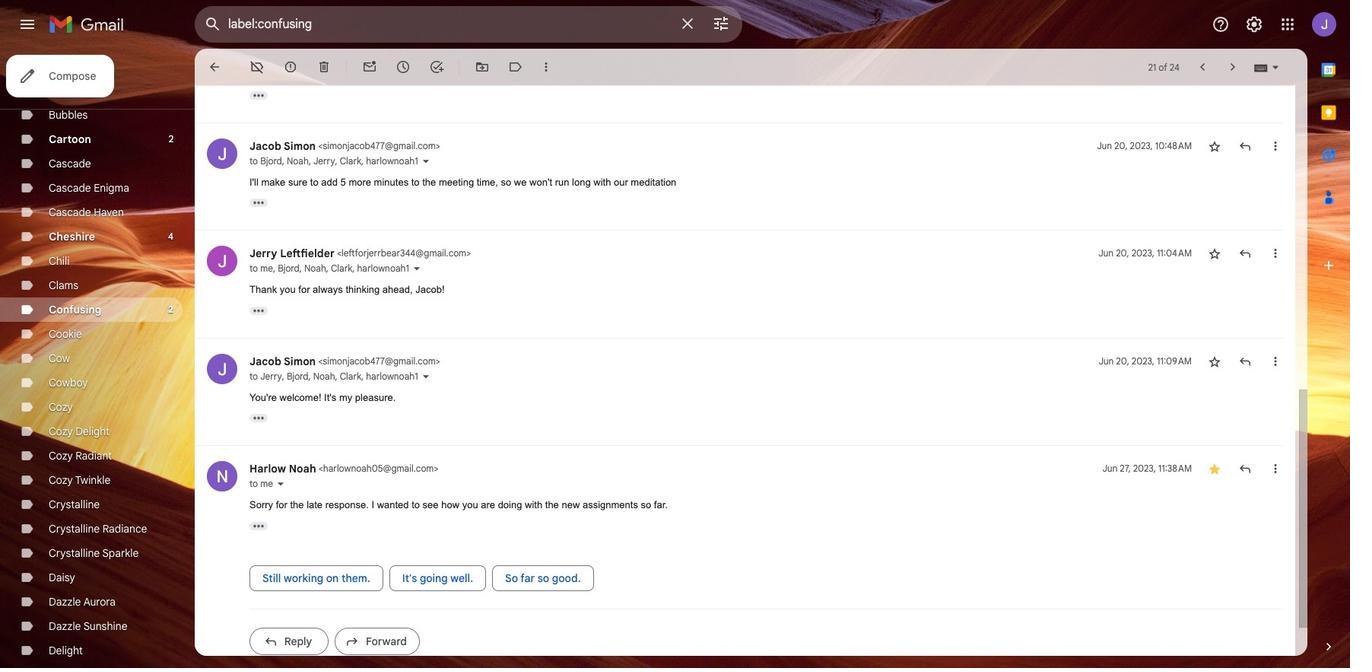 Task type: describe. For each thing, give the bounding box(es) containing it.
to up the thank
[[250, 263, 258, 274]]

so far so good.
[[505, 571, 581, 585]]

clams
[[49, 279, 78, 292]]

sorry for the late response. i wanted to see how you are doing with the new assignments so far.
[[250, 499, 668, 511]]

2 for confusing
[[168, 304, 174, 315]]

how
[[442, 499, 460, 511]]

add
[[321, 176, 338, 188]]

to bjord , noah , jerry , clark , harlownoah1
[[250, 155, 418, 166]]

simonjacob477@gmail.com for to bjord , noah , jerry , clark , harlownoah1
[[323, 140, 436, 151]]

11:09 am
[[1158, 355, 1193, 366]]

late
[[307, 499, 323, 511]]

cascade for cascade enigma
[[49, 181, 91, 195]]

still
[[263, 571, 281, 585]]

1 horizontal spatial for
[[299, 284, 310, 295]]

response.
[[325, 499, 369, 511]]

2 horizontal spatial the
[[545, 499, 559, 511]]

jun 20, 2023, 10:48 am cell
[[1097, 138, 1193, 153]]

Starred checkbox
[[1208, 461, 1223, 476]]

cheshire
[[49, 230, 95, 244]]

make
[[261, 176, 286, 188]]

bubbles link
[[49, 108, 88, 122]]

jun for jun 20, 2023, 11:04 am
[[1099, 247, 1114, 259]]

to right minutes
[[412, 176, 420, 188]]

jerry leftfielder < leftforjerrbear344@gmail.com >
[[250, 247, 471, 260]]

to up the i'll at the left
[[250, 155, 258, 166]]

compose
[[49, 69, 96, 83]]

thank
[[250, 284, 277, 295]]

search mail image
[[199, 11, 227, 38]]

good.
[[552, 571, 581, 585]]

to me
[[250, 478, 273, 489]]

show trimmed content image for jacob
[[250, 414, 268, 422]]

chili link
[[49, 254, 70, 268]]

new
[[562, 499, 580, 511]]

confusing link
[[49, 303, 102, 317]]

working
[[284, 571, 324, 585]]

0 vertical spatial so
[[501, 176, 512, 188]]

2023, for 11:09 am
[[1132, 355, 1155, 366]]

compose button
[[6, 55, 115, 97]]

cartoon
[[49, 132, 91, 146]]

radiance
[[103, 522, 147, 536]]

time,
[[477, 176, 498, 188]]

1 vertical spatial so
[[641, 499, 652, 511]]

chili
[[49, 254, 70, 268]]

jun for jun 27, 2023, 11:38 am
[[1103, 463, 1118, 474]]

1 horizontal spatial with
[[594, 176, 611, 188]]

see
[[423, 499, 439, 511]]

harlow
[[250, 462, 286, 476]]

jun 20, 2023, 11:04 am
[[1099, 247, 1193, 259]]

gmail image
[[49, 9, 132, 40]]

run
[[555, 176, 570, 188]]

clams link
[[49, 279, 78, 292]]

1 vertical spatial for
[[276, 499, 288, 511]]

so
[[505, 571, 518, 585]]

move to image
[[475, 59, 490, 75]]

show details image for to jerry , bjord , noah , clark , harlownoah1
[[421, 372, 430, 381]]

clear search image
[[673, 8, 703, 39]]

to left 'add'
[[310, 176, 319, 188]]

24
[[1170, 61, 1180, 73]]

0 horizontal spatial with
[[525, 499, 543, 511]]

> inside 'harlow noah < harlownoah05@gmail.com >'
[[434, 463, 439, 474]]

snooze image
[[396, 59, 411, 75]]

labels image
[[508, 59, 524, 75]]

more image
[[539, 59, 554, 75]]

dazzle for dazzle sunshine
[[49, 619, 81, 633]]

radiant
[[76, 449, 112, 463]]

simon for bjord
[[284, 354, 316, 368]]

show details image for noah
[[276, 479, 285, 489]]

cozy for cozy delight
[[49, 425, 73, 438]]

noah up sure
[[287, 155, 309, 166]]

meditation
[[631, 176, 677, 188]]

2 vertical spatial jerry
[[260, 370, 282, 382]]

daisy link
[[49, 571, 75, 584]]

2023, for 11:04 am
[[1132, 247, 1155, 259]]

cowboy link
[[49, 376, 88, 390]]

cowboy
[[49, 376, 88, 390]]

clark for add
[[340, 155, 362, 166]]

20, for jun 20, 2023, 11:09 am
[[1117, 355, 1130, 366]]

cozy for cozy radiant
[[49, 449, 73, 463]]

always
[[313, 284, 343, 295]]

i
[[372, 499, 374, 511]]

reply link
[[250, 627, 329, 655]]

my
[[339, 392, 353, 403]]

2023, for 10:48 am
[[1131, 140, 1153, 151]]

to up you're at left bottom
[[250, 370, 258, 382]]

sure
[[288, 176, 308, 188]]

noah up "you're welcome! it's my pleasure."
[[313, 370, 335, 382]]

well.
[[451, 571, 473, 585]]

jacob simon < simonjacob477@gmail.com > for noah
[[250, 354, 441, 368]]

delete image
[[317, 59, 332, 75]]

jun 27, 2023, 11:38 am
[[1103, 463, 1193, 474]]

jun for jun 20, 2023, 10:48 am
[[1097, 140, 1113, 151]]

older image
[[1226, 59, 1241, 75]]

2023, for 11:38 am
[[1134, 463, 1157, 474]]

you're
[[250, 392, 277, 403]]

jun for jun 20, 2023, 11:09 am
[[1099, 355, 1114, 366]]

more
[[349, 176, 371, 188]]

twinkle
[[75, 473, 111, 487]]

advanced search options image
[[706, 8, 737, 39]]

cozy delight link
[[49, 425, 110, 438]]

main menu image
[[18, 15, 37, 33]]

doing
[[498, 499, 522, 511]]

our
[[614, 176, 628, 188]]

not starred checkbox for 11:04 am
[[1208, 246, 1223, 261]]

of
[[1159, 61, 1168, 73]]

jun 20, 2023, 11:04 am cell
[[1099, 246, 1193, 261]]

crystalline radiance link
[[49, 522, 147, 536]]

1 vertical spatial jerry
[[250, 247, 277, 260]]

simonjacob477@gmail.com for to jerry , bjord , noah , clark , harlownoah1
[[323, 355, 436, 366]]

me for to me , bjord , noah , clark , harlownoah1
[[260, 263, 273, 274]]

sorry
[[250, 499, 273, 511]]

cow
[[49, 352, 70, 365]]

cascade for cascade link
[[49, 157, 91, 170]]

harlow noah cell
[[250, 462, 439, 476]]

it's inside the it's going well. button
[[402, 571, 417, 585]]

we
[[514, 176, 527, 188]]

> for to jerry , bjord , noah , clark , harlownoah1
[[436, 355, 441, 366]]

leftforjerrbear344@gmail.com
[[342, 247, 467, 259]]

simon for noah
[[284, 139, 316, 153]]

crystalline link
[[49, 498, 100, 511]]

on
[[326, 571, 339, 585]]

0 vertical spatial it's
[[324, 392, 337, 403]]

noah down leftfielder on the left
[[304, 263, 326, 274]]

so inside button
[[538, 571, 550, 585]]

forward link
[[335, 627, 420, 655]]

minutes
[[374, 176, 409, 188]]

cascade enigma link
[[49, 181, 129, 195]]

report spam image
[[283, 59, 298, 75]]

cascade for cascade haven
[[49, 205, 91, 219]]

jun 20, 2023, 11:09 am
[[1099, 355, 1193, 366]]

so far so good. button
[[492, 565, 594, 591]]

cozy link
[[49, 400, 73, 414]]

reply
[[284, 634, 312, 648]]

are
[[481, 499, 495, 511]]

cheshire link
[[49, 230, 95, 244]]

jacob!
[[416, 284, 445, 295]]

pleasure.
[[355, 392, 396, 403]]

Search mail text field
[[228, 17, 670, 32]]

still working on them. button
[[250, 565, 383, 591]]

crystalline sparkle link
[[49, 546, 139, 560]]



Task type: locate. For each thing, give the bounding box(es) containing it.
the left meeting
[[423, 176, 436, 188]]

dazzle aurora link
[[49, 595, 116, 609]]

harlownoah1 for to bjord , noah , jerry , clark , harlownoah1
[[366, 155, 418, 166]]

delight up radiant on the bottom
[[76, 425, 110, 438]]

4 cozy from the top
[[49, 473, 73, 487]]

2 vertical spatial clark
[[340, 370, 362, 382]]

< for me
[[337, 247, 342, 259]]

0 vertical spatial jacob
[[250, 139, 281, 153]]

for left always
[[299, 284, 310, 295]]

2023, left "10:48 am"
[[1131, 140, 1153, 151]]

settings image
[[1246, 15, 1264, 33]]

navigation containing compose
[[0, 49, 195, 668]]

0 vertical spatial delight
[[76, 425, 110, 438]]

4
[[168, 231, 174, 242]]

< inside jerry leftfielder < leftforjerrbear344@gmail.com >
[[337, 247, 342, 259]]

2023, left 11:04 am
[[1132, 247, 1155, 259]]

< for jerry
[[318, 355, 323, 366]]

cascade down cartoon
[[49, 157, 91, 170]]

to left "see"
[[412, 499, 420, 511]]

to jerry , bjord , noah , clark , harlownoah1
[[250, 370, 418, 382]]

1 vertical spatial dazzle
[[49, 619, 81, 633]]

harlow noah < harlownoah05@gmail.com >
[[250, 462, 439, 476]]

2 vertical spatial crystalline
[[49, 546, 100, 560]]

me
[[260, 263, 273, 274], [260, 478, 273, 489]]

jerry up the thank
[[250, 247, 277, 260]]

2
[[169, 133, 174, 145], [168, 304, 174, 315]]

cozy down cowboy
[[49, 400, 73, 414]]

1 vertical spatial harlownoah1
[[357, 263, 409, 274]]

simon up sure
[[284, 139, 316, 153]]

2023, inside jun 27, 2023, 11:38 am cell
[[1134, 463, 1157, 474]]

1 dazzle from the top
[[49, 595, 81, 609]]

2 simon from the top
[[284, 354, 316, 368]]

1 cascade from the top
[[49, 157, 91, 170]]

show details image for to bjord , noah , jerry , clark , harlownoah1
[[421, 156, 430, 166]]

Not starred checkbox
[[1208, 138, 1223, 153], [1208, 246, 1223, 261], [1208, 353, 1223, 369]]

tab list
[[1308, 49, 1351, 613]]

1 simon from the top
[[284, 139, 316, 153]]

to me , bjord , noah , clark , harlownoah1
[[250, 263, 409, 274]]

delight down dazzle sunshine
[[49, 644, 83, 658]]

> for to me , bjord , noah , clark , harlownoah1
[[467, 247, 471, 259]]

1 vertical spatial me
[[260, 478, 273, 489]]

0 vertical spatial simon
[[284, 139, 316, 153]]

2 for cartoon
[[169, 133, 174, 145]]

cascade link
[[49, 157, 91, 170]]

add to tasks image
[[429, 59, 444, 75]]

crystalline up daisy
[[49, 546, 100, 560]]

1 vertical spatial delight
[[49, 644, 83, 658]]

20, left 11:09 am
[[1117, 355, 1130, 366]]

not starred image right 11:04 am
[[1208, 246, 1223, 261]]

clark up thank you for always thinking ahead, jacob!
[[331, 263, 353, 274]]

crystalline sparkle
[[49, 546, 139, 560]]

the left new
[[545, 499, 559, 511]]

i'll make sure to add 5 more minutes to the meeting time, so we won't run long with our meditation
[[250, 176, 677, 188]]

2023, left 11:09 am
[[1132, 355, 1155, 366]]

clark up my
[[340, 370, 362, 382]]

0 vertical spatial show trimmed content image
[[250, 306, 268, 315]]

2023, inside jun 20, 2023, 11:04 am cell
[[1132, 247, 1155, 259]]

1 jacob from the top
[[250, 139, 281, 153]]

starred image
[[1208, 461, 1223, 476]]

jacob simon cell up to bjord , noah , jerry , clark , harlownoah1
[[250, 139, 441, 153]]

delight
[[76, 425, 110, 438], [49, 644, 83, 658]]

daisy
[[49, 571, 75, 584]]

jerry up 'add'
[[314, 155, 335, 166]]

jacob simon cell for jerry
[[250, 139, 441, 153]]

cartoon link
[[49, 132, 91, 146]]

3 show trimmed content image from the top
[[250, 522, 268, 530]]

cascade haven
[[49, 205, 124, 219]]

2 vertical spatial harlownoah1
[[366, 370, 418, 382]]

not starred image for simon
[[1208, 353, 1223, 369]]

bjord down leftfielder on the left
[[278, 263, 300, 274]]

0 vertical spatial for
[[299, 284, 310, 295]]

2 jacob from the top
[[250, 354, 281, 368]]

newer image
[[1196, 59, 1211, 75]]

< inside 'harlow noah < harlownoah05@gmail.com >'
[[319, 463, 323, 474]]

noah right harlow
[[289, 462, 316, 476]]

0 vertical spatial me
[[260, 263, 273, 274]]

1 vertical spatial with
[[525, 499, 543, 511]]

jun 20, 2023, 10:48 am
[[1097, 140, 1193, 151]]

dazzle up the delight link
[[49, 619, 81, 633]]

show trimmed content image for jerry
[[250, 306, 268, 315]]

welcome!
[[280, 392, 322, 403]]

1 show trimmed content image from the top
[[250, 306, 268, 315]]

crystalline for crystalline radiance
[[49, 522, 100, 536]]

0 vertical spatial 2
[[169, 133, 174, 145]]

show trimmed content image down the thank
[[250, 306, 268, 315]]

long
[[572, 176, 591, 188]]

harlownoah1 for to jerry , bjord , noah , clark , harlownoah1
[[366, 370, 418, 382]]

dazzle for dazzle aurora
[[49, 595, 81, 609]]

3 cascade from the top
[[49, 205, 91, 219]]

cascade
[[49, 157, 91, 170], [49, 181, 91, 195], [49, 205, 91, 219]]

2 me from the top
[[260, 478, 273, 489]]

< for bjord
[[318, 140, 323, 151]]

0 horizontal spatial so
[[501, 176, 512, 188]]

harlownoah1 for to me , bjord , noah , clark , harlownoah1
[[357, 263, 409, 274]]

aurora
[[83, 595, 116, 609]]

list containing jacob simon
[[195, 0, 1284, 667]]

you
[[280, 284, 296, 295], [462, 499, 478, 511]]

delight link
[[49, 644, 83, 658]]

select input tool image
[[1272, 61, 1281, 73]]

2 crystalline from the top
[[49, 522, 100, 536]]

0 vertical spatial show details image
[[421, 156, 430, 166]]

jacob simon < simonjacob477@gmail.com >
[[250, 139, 441, 153], [250, 354, 441, 368]]

1 vertical spatial simon
[[284, 354, 316, 368]]

cascade up the cheshire
[[49, 205, 91, 219]]

< up late
[[319, 463, 323, 474]]

navigation
[[0, 49, 195, 668]]

2 vertical spatial cascade
[[49, 205, 91, 219]]

bjord up make
[[260, 155, 282, 166]]

1 show details image from the top
[[421, 156, 430, 166]]

1 horizontal spatial the
[[423, 176, 436, 188]]

jacob for bjord
[[250, 139, 281, 153]]

0 vertical spatial crystalline
[[49, 498, 100, 511]]

1 cozy from the top
[[49, 400, 73, 414]]

1 show trimmed content image from the top
[[250, 91, 268, 99]]

simonjacob477@gmail.com
[[323, 140, 436, 151], [323, 355, 436, 366]]

clark
[[340, 155, 362, 166], [331, 263, 353, 274], [340, 370, 362, 382]]

2 cascade from the top
[[49, 181, 91, 195]]

1 jacob simon < simonjacob477@gmail.com > from the top
[[250, 139, 441, 153]]

<
[[318, 140, 323, 151], [337, 247, 342, 259], [318, 355, 323, 366], [319, 463, 323, 474]]

1 vertical spatial 2
[[168, 304, 174, 315]]

1 horizontal spatial it's
[[402, 571, 417, 585]]

enigma
[[94, 181, 129, 195]]

bjord for jacob
[[287, 370, 309, 382]]

jacob for jerry
[[250, 354, 281, 368]]

jacob simon < simonjacob477@gmail.com > for jerry
[[250, 139, 441, 153]]

dazzle sunshine link
[[49, 619, 127, 633]]

> up meeting
[[436, 140, 441, 151]]

meeting
[[439, 176, 474, 188]]

1 vertical spatial show details image
[[276, 479, 285, 489]]

bjord
[[260, 155, 282, 166], [278, 263, 300, 274], [287, 370, 309, 382]]

the left late
[[290, 499, 304, 511]]

show details image down leftforjerrbear344@gmail.com in the top left of the page
[[412, 264, 422, 273]]

None search field
[[195, 6, 743, 43]]

show details image
[[421, 156, 430, 166], [421, 372, 430, 381]]

jun left "10:48 am"
[[1097, 140, 1113, 151]]

1 vertical spatial show trimmed content image
[[250, 414, 268, 422]]

0 vertical spatial dazzle
[[49, 595, 81, 609]]

1 horizontal spatial show details image
[[412, 264, 422, 273]]

remove label "confusing" image
[[250, 59, 265, 75]]

harlownoah1 up minutes
[[366, 155, 418, 166]]

0 vertical spatial jerry
[[314, 155, 335, 166]]

21
[[1149, 61, 1157, 73]]

to down harlow
[[250, 478, 258, 489]]

20, left 11:04 am
[[1117, 247, 1130, 259]]

2 show trimmed content image from the top
[[250, 414, 268, 422]]

wanted
[[377, 499, 409, 511]]

for
[[299, 284, 310, 295], [276, 499, 288, 511]]

not starred image
[[1208, 138, 1223, 153]]

> up "see"
[[434, 463, 439, 474]]

show details image for leftfielder
[[412, 264, 422, 273]]

show trimmed content image down sorry
[[250, 522, 268, 530]]

jerry leftfielder cell
[[250, 247, 471, 260]]

jerry
[[314, 155, 335, 166], [250, 247, 277, 260], [260, 370, 282, 382]]

0 vertical spatial show details image
[[412, 264, 422, 273]]

bjord up welcome!
[[287, 370, 309, 382]]

1 vertical spatial jacob simon cell
[[250, 354, 441, 368]]

0 vertical spatial clark
[[340, 155, 362, 166]]

dazzle down daisy
[[49, 595, 81, 609]]

20, for jun 20, 2023, 10:48 am
[[1115, 140, 1128, 151]]

1 vertical spatial 20,
[[1117, 247, 1130, 259]]

crystalline for crystalline sparkle
[[49, 546, 100, 560]]

clark up 5 at the left top
[[340, 155, 362, 166]]

2 jacob simon < simonjacob477@gmail.com > from the top
[[250, 354, 441, 368]]

0 horizontal spatial the
[[290, 499, 304, 511]]

for right sorry
[[276, 499, 288, 511]]

0 vertical spatial with
[[594, 176, 611, 188]]

crystalline down cozy twinkle link
[[49, 498, 100, 511]]

cozy twinkle
[[49, 473, 111, 487]]

1 vertical spatial cascade
[[49, 181, 91, 195]]

20,
[[1115, 140, 1128, 151], [1117, 247, 1130, 259], [1117, 355, 1130, 366]]

jerry up you're at left bottom
[[260, 370, 282, 382]]

crystalline down crystalline link
[[49, 522, 100, 536]]

0 vertical spatial not starred image
[[1208, 246, 1223, 261]]

5
[[341, 176, 346, 188]]

2 vertical spatial so
[[538, 571, 550, 585]]

dazzle aurora
[[49, 595, 116, 609]]

1 vertical spatial jacob simon < simonjacob477@gmail.com >
[[250, 354, 441, 368]]

cookie link
[[49, 327, 82, 341]]

2 vertical spatial 20,
[[1117, 355, 1130, 366]]

1 crystalline from the top
[[49, 498, 100, 511]]

with right doing
[[525, 499, 543, 511]]

0 horizontal spatial for
[[276, 499, 288, 511]]

list
[[195, 0, 1284, 667]]

confusing
[[49, 303, 102, 317]]

show trimmed content image down you're at left bottom
[[250, 414, 268, 422]]

cozy delight
[[49, 425, 110, 438]]

show trimmed content image down the i'll at the left
[[250, 199, 268, 207]]

0 vertical spatial bjord
[[260, 155, 282, 166]]

1 vertical spatial clark
[[331, 263, 353, 274]]

cozy down cozy link
[[49, 425, 73, 438]]

haven
[[94, 205, 124, 219]]

> down i'll make sure to add 5 more minutes to the meeting time, so we won't run long with our meditation
[[467, 247, 471, 259]]

you right the thank
[[280, 284, 296, 295]]

sunshine
[[83, 619, 127, 633]]

0 horizontal spatial it's
[[324, 392, 337, 403]]

jun 20, 2023, 11:09 am cell
[[1099, 353, 1193, 369]]

1 jacob simon cell from the top
[[250, 139, 441, 153]]

jun left 11:09 am
[[1099, 355, 1114, 366]]

27,
[[1120, 463, 1131, 474]]

0 vertical spatial jacob simon cell
[[250, 139, 441, 153]]

0 horizontal spatial you
[[280, 284, 296, 295]]

me for to me
[[260, 478, 273, 489]]

3 cozy from the top
[[49, 449, 73, 463]]

it's left going
[[402, 571, 417, 585]]

show trimmed content image for harlow
[[250, 522, 268, 530]]

10:48 am
[[1156, 140, 1193, 151]]

2023, inside jun 20, 2023, 10:48 am cell
[[1131, 140, 1153, 151]]

harlownoah1 up pleasure.
[[366, 370, 418, 382]]

1 vertical spatial you
[[462, 499, 478, 511]]

1 vertical spatial simonjacob477@gmail.com
[[323, 355, 436, 366]]

not starred image right 11:09 am
[[1208, 353, 1223, 369]]

0 vertical spatial not starred checkbox
[[1208, 138, 1223, 153]]

sparkle
[[102, 546, 139, 560]]

2 vertical spatial not starred checkbox
[[1208, 353, 1223, 369]]

cozy down cozy delight link
[[49, 449, 73, 463]]

bubbles
[[49, 108, 88, 122]]

cozy up crystalline link
[[49, 473, 73, 487]]

> inside jerry leftfielder < leftforjerrbear344@gmail.com >
[[467, 247, 471, 259]]

noah
[[287, 155, 309, 166], [304, 263, 326, 274], [313, 370, 335, 382], [289, 462, 316, 476]]

2 dazzle from the top
[[49, 619, 81, 633]]

assignments
[[583, 499, 638, 511]]

the
[[423, 176, 436, 188], [290, 499, 304, 511], [545, 499, 559, 511]]

it's going well.
[[402, 571, 473, 585]]

< up to me , bjord , noah , clark , harlownoah1
[[337, 247, 342, 259]]

with left the our
[[594, 176, 611, 188]]

cozy twinkle link
[[49, 473, 111, 487]]

to
[[250, 155, 258, 166], [310, 176, 319, 188], [412, 176, 420, 188], [250, 263, 258, 274], [250, 370, 258, 382], [250, 478, 258, 489], [412, 499, 420, 511]]

2 show details image from the top
[[421, 372, 430, 381]]

20, for jun 20, 2023, 11:04 am
[[1117, 247, 1130, 259]]

0 vertical spatial simonjacob477@gmail.com
[[323, 140, 436, 151]]

0 vertical spatial you
[[280, 284, 296, 295]]

1 2 from the top
[[169, 133, 174, 145]]

jacob simon cell up to jerry , bjord , noah , clark , harlownoah1
[[250, 354, 441, 368]]

jacob simon cell for noah
[[250, 354, 441, 368]]

cozy for cozy twinkle
[[49, 473, 73, 487]]

forward
[[366, 634, 407, 648]]

0 vertical spatial jacob simon < simonjacob477@gmail.com >
[[250, 139, 441, 153]]

show trimmed content image
[[250, 91, 268, 99], [250, 199, 268, 207]]

not starred image
[[1208, 246, 1223, 261], [1208, 353, 1223, 369]]

i'll
[[250, 176, 259, 188]]

won't
[[530, 176, 553, 188]]

harlownoah1 up thinking ahead,
[[357, 263, 409, 274]]

show details image
[[412, 264, 422, 273], [276, 479, 285, 489]]

show details image right to me
[[276, 479, 285, 489]]

2023, right the 27,
[[1134, 463, 1157, 474]]

2 horizontal spatial so
[[641, 499, 652, 511]]

1 vertical spatial it's
[[402, 571, 417, 585]]

not starred checkbox for 11:09 am
[[1208, 353, 1223, 369]]

jacob simon cell
[[250, 139, 441, 153], [250, 354, 441, 368]]

1 vertical spatial not starred image
[[1208, 353, 1223, 369]]

0 vertical spatial 20,
[[1115, 140, 1128, 151]]

3 crystalline from the top
[[49, 546, 100, 560]]

simon
[[284, 139, 316, 153], [284, 354, 316, 368]]

show trimmed content image down the remove label "confusing" icon
[[250, 91, 268, 99]]

cookie
[[49, 327, 82, 341]]

20, left "10:48 am"
[[1115, 140, 1128, 151]]

2 show trimmed content image from the top
[[250, 199, 268, 207]]

not starred checkbox right 11:09 am
[[1208, 353, 1223, 369]]

1 me from the top
[[260, 263, 273, 274]]

jun 27, 2023, 11:38 am cell
[[1103, 461, 1193, 476]]

cascade haven link
[[49, 205, 124, 219]]

simonjacob477@gmail.com up minutes
[[323, 140, 436, 151]]

1 vertical spatial crystalline
[[49, 522, 100, 536]]

0 vertical spatial harlownoah1
[[366, 155, 418, 166]]

0 vertical spatial show trimmed content image
[[250, 91, 268, 99]]

me up the thank
[[260, 263, 273, 274]]

2023, inside jun 20, 2023, 11:09 am cell
[[1132, 355, 1155, 366]]

jun left the 27,
[[1103, 463, 1118, 474]]

1 vertical spatial show details image
[[421, 372, 430, 381]]

2 jacob simon cell from the top
[[250, 354, 441, 368]]

cascade down cascade link
[[49, 181, 91, 195]]

> for to bjord , noah , jerry , clark , harlownoah1
[[436, 140, 441, 151]]

1 vertical spatial show trimmed content image
[[250, 199, 268, 207]]

simon up welcome!
[[284, 354, 316, 368]]

0 horizontal spatial show details image
[[276, 479, 285, 489]]

simonjacob477@gmail.com up pleasure.
[[323, 355, 436, 366]]

1 vertical spatial bjord
[[278, 263, 300, 274]]

2 cozy from the top
[[49, 425, 73, 438]]

it's left my
[[324, 392, 337, 403]]

crystalline for crystalline link
[[49, 498, 100, 511]]

11:04 am
[[1157, 247, 1193, 259]]

cozy radiant link
[[49, 449, 112, 463]]

jacob simon < simonjacob477@gmail.com > up to jerry , bjord , noah , clark , harlownoah1
[[250, 354, 441, 368]]

jacob simon < simonjacob477@gmail.com > up to bjord , noah , jerry , clark , harlownoah1
[[250, 139, 441, 153]]

not starred checkbox right 11:04 am
[[1208, 246, 1223, 261]]

it's going well. button
[[390, 565, 486, 591]]

so right 'far' on the left bottom
[[538, 571, 550, 585]]

leftfielder
[[280, 247, 335, 260]]

0 vertical spatial cascade
[[49, 157, 91, 170]]

1 horizontal spatial so
[[538, 571, 550, 585]]

not starred image for leftfielder
[[1208, 246, 1223, 261]]

bjord for jerry
[[278, 263, 300, 274]]

you left the are
[[462, 499, 478, 511]]

clark for thinking ahead,
[[331, 263, 353, 274]]

not starred checkbox right "10:48 am"
[[1208, 138, 1223, 153]]

jacob
[[250, 139, 281, 153], [250, 354, 281, 368]]

1 vertical spatial not starred checkbox
[[1208, 246, 1223, 261]]

still working on them.
[[263, 571, 370, 585]]

me down harlow
[[260, 478, 273, 489]]

2 2 from the top
[[168, 304, 174, 315]]

show trimmed content image
[[250, 306, 268, 315], [250, 414, 268, 422], [250, 522, 268, 530]]

2 vertical spatial bjord
[[287, 370, 309, 382]]

11:38 am
[[1159, 463, 1193, 474]]

< up to bjord , noah , jerry , clark , harlownoah1
[[318, 140, 323, 151]]

20, inside cell
[[1117, 355, 1130, 366]]

1 vertical spatial jacob
[[250, 354, 281, 368]]

jun
[[1097, 140, 1113, 151], [1099, 247, 1114, 259], [1099, 355, 1114, 366], [1103, 463, 1118, 474]]

so left we
[[501, 176, 512, 188]]

dazzle
[[49, 595, 81, 609], [49, 619, 81, 633]]

jacob up make
[[250, 139, 281, 153]]

< up to jerry , bjord , noah , clark , harlownoah1
[[318, 355, 323, 366]]

not starred checkbox for 10:48 am
[[1208, 138, 1223, 153]]

jun left 11:04 am
[[1099, 247, 1114, 259]]

jacob up you're at left bottom
[[250, 354, 281, 368]]

2 simonjacob477@gmail.com from the top
[[323, 355, 436, 366]]

>
[[436, 140, 441, 151], [467, 247, 471, 259], [436, 355, 441, 366], [434, 463, 439, 474]]

2 vertical spatial show trimmed content image
[[250, 522, 268, 530]]

back to "confusing" image
[[207, 59, 222, 75]]

support image
[[1212, 15, 1231, 33]]

1 horizontal spatial you
[[462, 499, 478, 511]]

cozy for cozy link
[[49, 400, 73, 414]]

1 simonjacob477@gmail.com from the top
[[323, 140, 436, 151]]

so left far.
[[641, 499, 652, 511]]

you're welcome! it's my pleasure.
[[250, 392, 396, 403]]

> down jacob! at top left
[[436, 355, 441, 366]]



Task type: vqa. For each thing, say whether or not it's contained in the screenshot.
4th row from the top of the page
no



